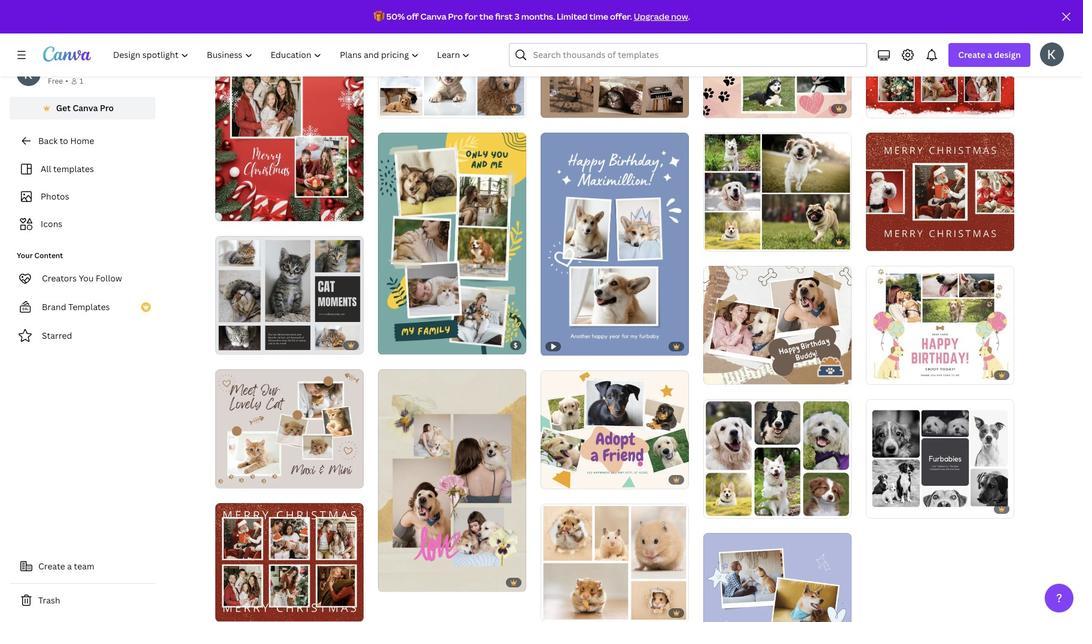 Task type: describe. For each thing, give the bounding box(es) containing it.
beige cute dogs puppies photo collage image
[[378, 0, 526, 118]]

personal
[[48, 63, 83, 74]]

create a team
[[38, 561, 94, 572]]

50%
[[386, 11, 405, 22]]

cute beige hamster pet photo collage image
[[540, 504, 689, 623]]

cute dog adoption photo collage image
[[540, 371, 689, 489]]

$
[[514, 341, 518, 350]]

icons
[[41, 218, 62, 230]]

🎁 50% off canva pro for the first 3 months. limited time offer. upgrade now .
[[374, 11, 690, 22]]

beige minimalist aesthetics pet photo collage image
[[378, 370, 526, 593]]

team
[[74, 561, 94, 572]]

your content
[[17, 251, 63, 261]]

get
[[56, 102, 71, 114]]

create a design
[[959, 49, 1021, 60]]

templates
[[53, 163, 94, 175]]

create for create a team
[[38, 561, 65, 572]]

brand templates
[[42, 301, 110, 313]]

create a design button
[[949, 43, 1031, 67]]

get canva pro
[[56, 102, 114, 114]]

Search search field
[[533, 44, 860, 66]]

brown ripped paper cute dog bones hbd photo collage image
[[703, 266, 852, 385]]

starred link
[[10, 324, 156, 348]]

1 horizontal spatial pro
[[448, 11, 463, 22]]

time
[[590, 11, 608, 22]]

a for design
[[988, 49, 992, 60]]

grey minimalist cat moments photo collage image
[[215, 236, 363, 355]]

create a team button
[[10, 555, 156, 579]]

a for team
[[67, 561, 72, 572]]

simple black and white monochromatic photo collage of pets image
[[866, 400, 1014, 518]]

creators
[[42, 273, 77, 284]]

trash
[[38, 595, 60, 607]]

photos
[[41, 191, 69, 202]]

grey cute pet photo collage image
[[215, 370, 363, 489]]

trash link
[[10, 589, 156, 613]]

off
[[407, 11, 419, 22]]

the
[[479, 11, 494, 22]]

photos link
[[17, 185, 148, 208]]

now
[[671, 11, 688, 22]]

back to home link
[[10, 129, 156, 153]]

content
[[34, 251, 63, 261]]

cute dog portraits photo collage image
[[703, 400, 852, 518]]

lavender light blue cute pastel pet photo collage image
[[703, 533, 852, 623]]

upgrade now button
[[634, 11, 688, 22]]

create for create a design
[[959, 49, 986, 60]]

brand
[[42, 301, 66, 313]]

back to home
[[38, 135, 94, 147]]

templates
[[68, 301, 110, 313]]

first
[[495, 11, 513, 22]]

get canva pro button
[[10, 97, 156, 120]]



Task type: vqa. For each thing, say whether or not it's contained in the screenshot.
videos
no



Task type: locate. For each thing, give the bounding box(es) containing it.
1 vertical spatial a
[[67, 561, 72, 572]]

starred
[[42, 330, 72, 342]]

creators you follow
[[42, 273, 122, 284]]

kendall parks image
[[1040, 42, 1064, 66]]

1 vertical spatial pro
[[100, 102, 114, 114]]

1 horizontal spatial create
[[959, 49, 986, 60]]

1 horizontal spatial red festive merry christmas holiday photo collage image
[[866, 0, 1014, 118]]

0 horizontal spatial pro
[[100, 102, 114, 114]]

1 red festive merry christmas holiday photo collage image from the left
[[215, 0, 363, 221]]

for
[[465, 11, 478, 22]]

🎁
[[374, 11, 385, 22]]

3
[[515, 11, 520, 22]]

0 horizontal spatial canva
[[73, 102, 98, 114]]

create inside dropdown button
[[959, 49, 986, 60]]

upgrade
[[634, 11, 670, 22]]

•
[[65, 76, 68, 86]]

follow
[[96, 273, 122, 284]]

limited
[[557, 11, 588, 22]]

free
[[48, 76, 63, 86]]

1 horizontal spatial canva
[[421, 11, 447, 22]]

None search field
[[509, 43, 868, 67]]

a inside button
[[67, 561, 72, 572]]

pro up back to home link
[[100, 102, 114, 114]]

create
[[959, 49, 986, 60], [38, 561, 65, 572]]

1 horizontal spatial a
[[988, 49, 992, 60]]

.
[[688, 11, 690, 22]]

0 horizontal spatial create
[[38, 561, 65, 572]]

brand templates link
[[10, 296, 156, 319]]

0 horizontal spatial red festive merry christmas holiday photo collage image
[[215, 0, 363, 221]]

brown gold aesthetic creativity mood boards photo collage image
[[540, 0, 689, 118]]

all
[[41, 163, 51, 175]]

pro
[[448, 11, 463, 22], [100, 102, 114, 114]]

icons link
[[17, 213, 148, 236]]

home
[[70, 135, 94, 147]]

0 vertical spatial festive red merry christmas photo collage image
[[866, 133, 1014, 251]]

0 horizontal spatial festive red merry christmas photo collage image
[[215, 504, 363, 622]]

top level navigation element
[[105, 43, 481, 67]]

months.
[[521, 11, 555, 22]]

creators you follow link
[[10, 267, 156, 291]]

1 vertical spatial festive red merry christmas photo collage image
[[215, 504, 363, 622]]

0 vertical spatial a
[[988, 49, 992, 60]]

0 vertical spatial create
[[959, 49, 986, 60]]

a inside dropdown button
[[988, 49, 992, 60]]

all templates link
[[17, 158, 148, 181]]

pro left for
[[448, 11, 463, 22]]

1 vertical spatial create
[[38, 561, 65, 572]]

free •
[[48, 76, 68, 86]]

create left "design"
[[959, 49, 986, 60]]

green and yellow aesthetic modern pet photo collage image
[[378, 132, 526, 355]]

a left "design"
[[988, 49, 992, 60]]

canva right the off
[[421, 11, 447, 22]]

to
[[60, 135, 68, 147]]

create inside button
[[38, 561, 65, 572]]

back
[[38, 135, 58, 147]]

warm dog pet photo collage image
[[703, 0, 852, 118]]

offer.
[[610, 11, 632, 22]]

design
[[994, 49, 1021, 60]]

you
[[79, 273, 94, 284]]

0 vertical spatial canva
[[421, 11, 447, 22]]

canva inside button
[[73, 102, 98, 114]]

all templates
[[41, 163, 94, 175]]

create left team
[[38, 561, 65, 572]]

0 vertical spatial pro
[[448, 11, 463, 22]]

colorful cute dog photo collage image
[[703, 133, 852, 251]]

a left team
[[67, 561, 72, 572]]

2 red festive merry christmas holiday photo collage image from the left
[[866, 0, 1014, 118]]

a
[[988, 49, 992, 60], [67, 561, 72, 572]]

0 horizontal spatial a
[[67, 561, 72, 572]]

red festive merry christmas holiday photo collage image
[[215, 0, 363, 221], [866, 0, 1014, 118]]

canva right the get
[[73, 102, 98, 114]]

1
[[79, 76, 83, 86]]

1 horizontal spatial festive red merry christmas photo collage image
[[866, 133, 1014, 251]]

1 vertical spatial canva
[[73, 102, 98, 114]]

festive red merry christmas photo collage image
[[866, 133, 1014, 251], [215, 504, 363, 622]]

pale yellow and pink hbd photo collage for pet image
[[866, 266, 1014, 385]]

your
[[17, 251, 33, 261]]

pro inside button
[[100, 102, 114, 114]]

canva
[[421, 11, 447, 22], [73, 102, 98, 114]]



